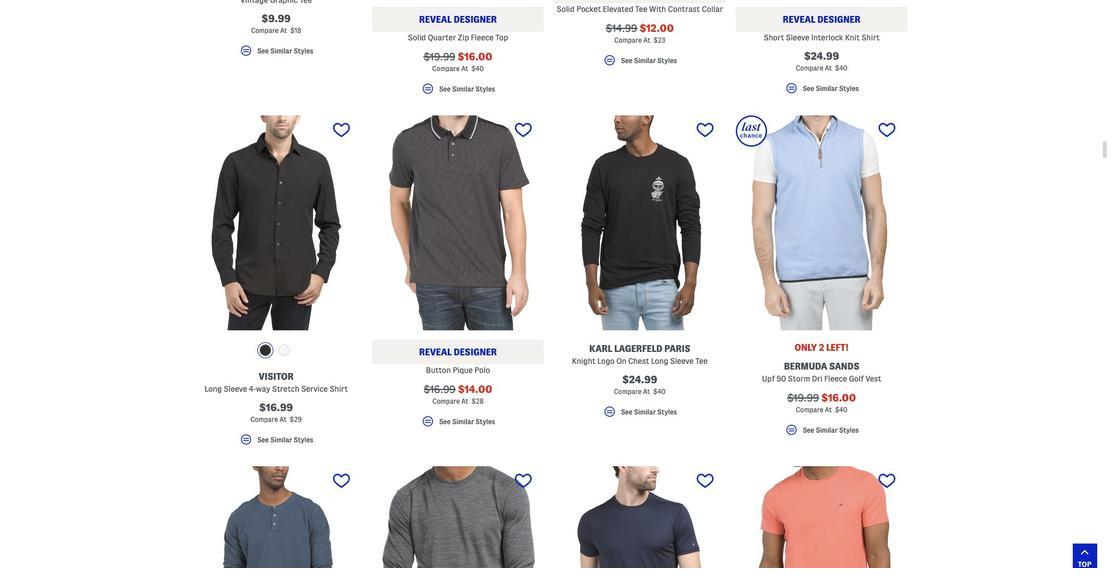Task type: describe. For each thing, give the bounding box(es) containing it.
designer for $19.99
[[454, 15, 497, 25]]

upf
[[763, 374, 776, 383]]

reveal designer for $19.99
[[419, 15, 497, 25]]

styles for see similar styles button below chest
[[658, 408, 678, 416]]

$14.99 $12.00 compare at              $23
[[606, 23, 674, 44]]

see similar styles button down short sleeve interlock knit shirt
[[736, 82, 908, 100]]

see similar styles button down $16.99 $14.00 compare at              $28 at the left bottom of page
[[373, 415, 544, 434]]

solid for $19.99
[[408, 33, 426, 42]]

knit
[[846, 33, 860, 42]]

similar for see similar styles button under $16.99 compare at              $29
[[271, 436, 292, 443]]

compare down on
[[615, 388, 642, 395]]

list box inside visitor long sleeve 4-way stretch service shirt $16.99 compare at              $29 element
[[258, 343, 295, 361]]

top
[[1079, 560, 1093, 568]]

long inside karl lagerfeld paris knight logo on chest long sleeve tee
[[652, 357, 669, 366]]

$40 down karl lagerfeld paris knight logo on chest long sleeve tee
[[654, 388, 666, 395]]

left!
[[827, 343, 850, 353]]

solid quarter zip fleece top
[[408, 33, 509, 42]]

karl lagerfeld paris knight logo on chest long sleeve tee $24.99 compare at              $40 element
[[554, 116, 726, 424]]

$23
[[654, 37, 666, 44]]

see similar styles button down solid quarter zip fleece top
[[373, 82, 544, 101]]

pigment washed ottoman top image
[[191, 467, 362, 568]]

elevated
[[603, 5, 634, 14]]

styles for see similar styles button under short sleeve interlock knit shirt
[[840, 85, 860, 92]]

with
[[650, 5, 667, 14]]

knight logo on chest long sleeve tee image
[[554, 116, 726, 331]]

designer for $24.99
[[818, 15, 861, 25]]

see for see similar styles button under $16.99 compare at              $29
[[257, 436, 269, 443]]

reveal designer for $16.99
[[419, 348, 497, 357]]

reveal for $24.99
[[783, 15, 816, 25]]

compare down dri
[[797, 406, 824, 414]]

compare inside $16.99 $14.00 compare at              $28
[[433, 398, 460, 405]]

$16.99 compare at              $29
[[251, 402, 302, 423]]

golf
[[850, 374, 864, 383]]

crew neck stretch short sleeve tee image
[[736, 467, 908, 568]]

1 horizontal spatial $24.99 compare at              $40
[[797, 51, 848, 72]]

see similar styles for see similar styles button under $16.99 compare at              $29
[[257, 436, 314, 443]]

compare down short sleeve interlock knit shirt
[[797, 64, 824, 72]]

see similar styles button down $14.99 $12.00 compare at              $23
[[554, 54, 726, 72]]

logo
[[598, 357, 615, 366]]

0 horizontal spatial tee
[[636, 5, 648, 14]]

way
[[256, 385, 270, 394]]

see similar styles for see similar styles button under short sleeve interlock knit shirt
[[803, 85, 860, 92]]

$29
[[290, 416, 302, 423]]

compare inside $14.99 $12.00 compare at              $23
[[615, 37, 642, 44]]

$28
[[472, 398, 484, 405]]

$12.00
[[640, 23, 674, 34]]

$16.00 inside bermuda sands upf 50 storm dri fleece golf vest compare at              $40 element
[[822, 393, 857, 403]]

$40 down knit
[[836, 64, 848, 72]]

similar for see similar styles button underneath $16.99 $14.00 compare at              $28 at the left bottom of page
[[452, 418, 474, 425]]

visitor long sleeve 4-way stretch service shirt
[[205, 372, 348, 394]]

top link
[[1073, 544, 1098, 568]]

pocket
[[577, 5, 601, 14]]

1 vertical spatial $24.99
[[623, 374, 658, 385]]

compare inside $16.99 compare at              $29
[[251, 416, 278, 423]]

styles for see similar styles button below dri
[[840, 426, 860, 434]]

reveal for $19.99
[[419, 15, 452, 25]]

styles for see similar styles button under $14.99 $12.00 compare at              $23
[[658, 57, 678, 64]]

see for see similar styles button below chest
[[621, 408, 633, 416]]

$18
[[290, 27, 301, 34]]

0 vertical spatial fleece
[[471, 33, 494, 42]]

upf 50 midweight base layer top image
[[373, 467, 544, 568]]

see similar styles for see similar styles button underneath solid quarter zip fleece top
[[439, 85, 496, 93]]

$9.99 compare at              $18
[[251, 13, 301, 34]]

short
[[764, 33, 785, 42]]

black image
[[260, 345, 271, 356]]

visitor
[[259, 372, 294, 382]]

similar for see similar styles button underneath solid quarter zip fleece top
[[452, 85, 474, 93]]

1 horizontal spatial $24.99
[[805, 51, 840, 62]]

sleeve inside karl lagerfeld paris knight logo on chest long sleeve tee
[[671, 357, 694, 366]]

see for see similar styles button under short sleeve interlock knit shirt
[[803, 85, 815, 92]]

see for see similar styles button underneath $16.99 $14.00 compare at              $28 at the left bottom of page
[[439, 418, 451, 425]]



Task type: vqa. For each thing, say whether or not it's contained in the screenshot.
first Compare At              $80 Link from the left
no



Task type: locate. For each thing, give the bounding box(es) containing it.
4-
[[249, 385, 256, 394]]

reveal designer up the button pique polo
[[419, 348, 497, 357]]

1 horizontal spatial fleece
[[825, 374, 848, 383]]

karl lagerfeld paris knight logo on chest long sleeve tee
[[572, 344, 708, 366]]

0 horizontal spatial $24.99
[[623, 374, 658, 385]]

reveal designer up short sleeve interlock knit shirt
[[783, 15, 861, 25]]

1 vertical spatial sleeve
[[671, 357, 694, 366]]

similar down chest
[[634, 408, 656, 416]]

long left the 4-
[[205, 385, 222, 394]]

bermuda sands upf 50 storm dri fleece golf vest
[[763, 362, 882, 383]]

0 horizontal spatial $16.99
[[260, 402, 293, 413]]

see similar styles inside the levis vintage graphic tee $9.99 compare at              $18 element
[[257, 47, 314, 55]]

see similar styles
[[257, 47, 314, 55], [621, 57, 678, 64], [803, 85, 860, 92], [439, 85, 496, 93], [621, 408, 678, 416], [439, 418, 496, 425], [803, 426, 860, 434], [257, 436, 314, 443]]

bermuda
[[785, 362, 828, 372]]

$19.99 $16.00 compare at              $40 down solid quarter zip fleece top
[[424, 51, 493, 72]]

dri
[[813, 374, 823, 383]]

similar inside the levis vintage graphic tee $9.99 compare at              $18 element
[[271, 47, 292, 55]]

1 vertical spatial solid
[[408, 33, 426, 42]]

0 horizontal spatial long
[[205, 385, 222, 394]]

fleece down sands
[[825, 374, 848, 383]]

solid left quarter
[[408, 33, 426, 42]]

fleece inside bermuda sands upf 50 storm dri fleece golf vest
[[825, 374, 848, 383]]

see down $16.99 compare at              $29
[[257, 436, 269, 443]]

similar for see similar styles button below dri
[[816, 426, 838, 434]]

shirt inside 'visitor long sleeve 4-way stretch service shirt'
[[330, 385, 348, 394]]

see similar styles down $29 at left
[[257, 436, 314, 443]]

styles inside the levis vintage graphic tee $9.99 compare at              $18 element
[[294, 47, 314, 55]]

1 vertical spatial shirt
[[330, 385, 348, 394]]

list box
[[258, 343, 295, 361]]

$16.00 inside reveal designer solid quarter zip fleece top compare at              $40 element
[[458, 51, 493, 62]]

see similar styles for see similar styles button underneath $9.99 compare at              $18
[[257, 47, 314, 55]]

$16.00
[[458, 51, 493, 62], [822, 393, 857, 403]]

0 vertical spatial $24.99
[[805, 51, 840, 62]]

similar for see similar styles button under short sleeve interlock knit shirt
[[816, 85, 838, 92]]

50
[[777, 374, 787, 383]]

sleeve inside 'visitor long sleeve 4-way stretch service shirt'
[[224, 385, 247, 394]]

reveal designer inside reveal designer button pique polo compare at              $28 element
[[419, 348, 497, 357]]

reveal designer up solid quarter zip fleece top
[[419, 15, 497, 25]]

see for see similar styles button under $14.99 $12.00 compare at              $23
[[621, 57, 633, 64]]

shirt right service
[[330, 385, 348, 394]]

0 horizontal spatial $19.99
[[424, 51, 456, 62]]

$24.99
[[805, 51, 840, 62], [623, 374, 658, 385]]

see inside reveal designer short sleeve interlock knit shirt $24.99 compare at              $40 element
[[803, 85, 815, 92]]

see for see similar styles button underneath $9.99 compare at              $18
[[257, 47, 269, 55]]

reveal designer inside reveal designer short sleeve interlock knit shirt $24.99 compare at              $40 element
[[783, 15, 861, 25]]

0 vertical spatial shirt
[[862, 33, 880, 42]]

$14.99
[[606, 23, 638, 34]]

$24.99 compare at              $40
[[797, 51, 848, 72], [615, 374, 666, 395]]

$14.00
[[458, 384, 493, 395]]

$19.99 $16.00 compare at              $40
[[424, 51, 493, 72], [788, 393, 857, 414]]

0 horizontal spatial fleece
[[471, 33, 494, 42]]

see inside reveal designer button pique polo compare at              $28 element
[[439, 418, 451, 425]]

1 vertical spatial $19.99 $16.00 compare at              $40
[[788, 393, 857, 414]]

long right chest
[[652, 357, 669, 366]]

$16.99 $14.00 compare at              $28
[[424, 384, 493, 405]]

similar inside visitor long sleeve 4-way stretch service shirt $16.99 compare at              $29 element
[[271, 436, 292, 443]]

see inside karl lagerfeld paris knight logo on chest long sleeve tee $24.99 compare at              $40 element
[[621, 408, 633, 416]]

reveal up quarter
[[419, 15, 452, 25]]

see similar styles down chest
[[621, 408, 678, 416]]

see similar styles for see similar styles button below chest
[[621, 408, 678, 416]]

$19.99 inside bermuda sands upf 50 storm dri fleece golf vest compare at              $40 element
[[788, 393, 820, 403]]

similar down dri
[[816, 426, 838, 434]]

see similar styles inside visitor long sleeve 4-way stretch service shirt $16.99 compare at              $29 element
[[257, 436, 314, 443]]

see down dri
[[803, 426, 815, 434]]

see down $9.99 compare at              $18
[[257, 47, 269, 55]]

$24.99 down chest
[[623, 374, 658, 385]]

1 vertical spatial fleece
[[825, 374, 848, 383]]

$19.99 $16.00 compare at              $40 down dri
[[788, 393, 857, 414]]

similar inside bermuda sands upf 50 storm dri fleece golf vest compare at              $40 element
[[816, 426, 838, 434]]

reveal designer solid quarter zip fleece top compare at              $40 element
[[373, 0, 544, 101]]

1 horizontal spatial solid
[[557, 5, 575, 14]]

see for see similar styles button below dri
[[803, 426, 815, 434]]

$24.99 down short sleeve interlock knit shirt
[[805, 51, 840, 62]]

long
[[652, 357, 669, 366], [205, 385, 222, 394]]

similar inside karl lagerfeld paris knight logo on chest long sleeve tee $24.99 compare at              $40 element
[[634, 408, 656, 416]]

0 vertical spatial $16.99
[[424, 384, 456, 395]]

polo
[[475, 366, 490, 375]]

0 horizontal spatial sleeve
[[224, 385, 247, 394]]

reveal designer inside reveal designer solid quarter zip fleece top compare at              $40 element
[[419, 15, 497, 25]]

on
[[617, 357, 627, 366]]

see inside reveal designer solid quarter zip fleece top compare at              $40 element
[[439, 85, 451, 93]]

sands
[[830, 362, 860, 372]]

$19.99 down storm
[[788, 393, 820, 403]]

similar for see similar styles button below chest
[[634, 408, 656, 416]]

1 horizontal spatial long
[[652, 357, 669, 366]]

1 horizontal spatial $19.99 $16.00 compare at              $40
[[788, 393, 857, 414]]

styles for see similar styles button underneath $9.99 compare at              $18
[[294, 47, 314, 55]]

white image
[[278, 345, 290, 356]]

pique
[[453, 366, 473, 375]]

zip
[[458, 33, 469, 42]]

see down quarter
[[439, 85, 451, 93]]

contrast
[[668, 5, 701, 14]]

see similar styles inside karl lagerfeld paris knight logo on chest long sleeve tee $24.99 compare at              $40 element
[[621, 408, 678, 416]]

0 vertical spatial tee
[[636, 5, 648, 14]]

reveal designer for $24.99
[[783, 15, 861, 25]]

0 vertical spatial $16.00
[[458, 51, 493, 62]]

1 horizontal spatial sleeve
[[671, 357, 694, 366]]

quarter
[[428, 33, 457, 42]]

designer up interlock
[[818, 15, 861, 25]]

$16.00 down zip at the top left of page
[[458, 51, 493, 62]]

designer up zip at the top left of page
[[454, 15, 497, 25]]

see similar styles inside reveal designer button pique polo compare at              $28 element
[[439, 418, 496, 425]]

sleeve down paris
[[671, 357, 694, 366]]

reveal
[[419, 15, 452, 25], [783, 15, 816, 25], [419, 348, 452, 357]]

see
[[257, 47, 269, 55], [621, 57, 633, 64], [803, 85, 815, 92], [439, 85, 451, 93], [621, 408, 633, 416], [439, 418, 451, 425], [803, 426, 815, 434], [257, 436, 269, 443]]

solid
[[557, 5, 575, 14], [408, 33, 426, 42]]

levis vintage graphic tee $9.99 compare at              $18 element
[[191, 0, 362, 63]]

see inside bermuda sands upf 50 storm dri fleece golf vest compare at              $40 element
[[803, 426, 815, 434]]

0 vertical spatial $19.99 $16.00 compare at              $40
[[424, 51, 493, 72]]

see down short sleeve interlock knit shirt
[[803, 85, 815, 92]]

shirt right knit
[[862, 33, 880, 42]]

$40 down bermuda sands upf 50 storm dri fleece golf vest
[[836, 406, 848, 414]]

top
[[496, 33, 509, 42]]

similar down $18
[[271, 47, 292, 55]]

active crew neck performance tee image
[[554, 467, 726, 568]]

reveal designer solid pocket elevated tee with contrast collar compare at              $23 element
[[554, 0, 726, 72]]

0 horizontal spatial $19.99 $16.00 compare at              $40
[[424, 51, 493, 72]]

long inside 'visitor long sleeve 4-way stretch service shirt'
[[205, 385, 222, 394]]

lagerfeld
[[615, 344, 663, 354]]

short sleeve interlock knit shirt
[[764, 33, 880, 42]]

$19.99 $16.00 compare at              $40 inside reveal designer solid quarter zip fleece top compare at              $40 element
[[424, 51, 493, 72]]

similar for see similar styles button underneath $9.99 compare at              $18
[[271, 47, 292, 55]]

0 vertical spatial solid
[[557, 5, 575, 14]]

see similar styles down '$28'
[[439, 418, 496, 425]]

upf 50 storm dri fleece golf vest image
[[736, 116, 908, 331]]

reveal up button
[[419, 348, 452, 357]]

sleeve inside reveal designer short sleeve interlock knit shirt $24.99 compare at              $40 element
[[787, 33, 810, 42]]

see similar styles inside reveal designer solid quarter zip fleece top compare at              $40 element
[[439, 85, 496, 93]]

$16.00 down golf
[[822, 393, 857, 403]]

1 horizontal spatial $16.00
[[822, 393, 857, 403]]

see for see similar styles button underneath solid quarter zip fleece top
[[439, 85, 451, 93]]

similar down $23
[[634, 57, 656, 64]]

knight
[[572, 357, 596, 366]]

sleeve
[[787, 33, 810, 42], [671, 357, 694, 366], [224, 385, 247, 394]]

styles inside bermuda sands upf 50 storm dri fleece golf vest compare at              $40 element
[[840, 426, 860, 434]]

see similar styles button down $16.99 compare at              $29
[[191, 433, 362, 452]]

$24.99 compare at              $40 down short sleeve interlock knit shirt
[[797, 51, 848, 72]]

0 horizontal spatial $24.99 compare at              $40
[[615, 374, 666, 395]]

see similar styles for see similar styles button below dri
[[803, 426, 860, 434]]

similar inside reveal designer solid quarter zip fleece top compare at              $40 element
[[452, 85, 474, 93]]

button pique polo image
[[373, 116, 544, 331]]

1 vertical spatial long
[[205, 385, 222, 394]]

long sleeve 4-way stretch service shirt image
[[191, 116, 362, 331]]

$16.99 inside $16.99 compare at              $29
[[260, 402, 293, 413]]

button pique polo
[[426, 366, 490, 375]]

similar
[[271, 47, 292, 55], [634, 57, 656, 64], [816, 85, 838, 92], [452, 85, 474, 93], [634, 408, 656, 416], [452, 418, 474, 425], [816, 426, 838, 434], [271, 436, 292, 443]]

see similar styles down dri
[[803, 426, 860, 434]]

similar down $29 at left
[[271, 436, 292, 443]]

see similar styles for see similar styles button under $14.99 $12.00 compare at              $23
[[621, 57, 678, 64]]

0 vertical spatial $19.99
[[424, 51, 456, 62]]

styles for see similar styles button under $16.99 compare at              $29
[[294, 436, 314, 443]]

service
[[301, 385, 328, 394]]

$19.99
[[424, 51, 456, 62], [788, 393, 820, 403]]

button
[[426, 366, 451, 375]]

1 horizontal spatial shirt
[[862, 33, 880, 42]]

$16.99 inside $16.99 $14.00 compare at              $28
[[424, 384, 456, 395]]

see similar styles down $18
[[257, 47, 314, 55]]

solid for $14.99
[[557, 5, 575, 14]]

styles inside reveal designer solid quarter zip fleece top compare at              $40 element
[[476, 85, 496, 93]]

paris
[[665, 344, 691, 354]]

sleeve left the 4-
[[224, 385, 247, 394]]

$16.99 for $14.00
[[424, 384, 456, 395]]

solid left pocket
[[557, 5, 575, 14]]

see inside reveal designer solid pocket elevated tee with contrast collar compare at              $23 element
[[621, 57, 633, 64]]

stretch
[[272, 385, 300, 394]]

reveal designer
[[419, 15, 497, 25], [783, 15, 861, 25], [419, 348, 497, 357]]

bermuda sands upf 50 storm dri fleece golf vest compare at              $40 element
[[736, 116, 908, 442]]

styles inside reveal designer button pique polo compare at              $28 element
[[476, 418, 496, 425]]

fleece right zip at the top left of page
[[471, 33, 494, 42]]

0 horizontal spatial solid
[[408, 33, 426, 42]]

compare down $9.99
[[251, 27, 279, 34]]

tee inside karl lagerfeld paris knight logo on chest long sleeve tee
[[696, 357, 708, 366]]

see similar styles button
[[191, 44, 362, 63], [554, 54, 726, 72], [736, 82, 908, 100], [373, 82, 544, 101], [554, 405, 726, 424], [373, 415, 544, 434], [736, 423, 908, 442], [191, 433, 362, 452]]

designer
[[454, 15, 497, 25], [818, 15, 861, 25], [454, 348, 497, 357]]

styles for see similar styles button underneath solid quarter zip fleece top
[[476, 85, 496, 93]]

tee
[[636, 5, 648, 14], [696, 357, 708, 366]]

similar inside reveal designer solid pocket elevated tee with contrast collar compare at              $23 element
[[634, 57, 656, 64]]

karl
[[590, 344, 613, 354]]

compare
[[251, 27, 279, 34], [615, 37, 642, 44], [797, 64, 824, 72], [433, 65, 460, 72], [615, 388, 642, 395], [433, 398, 460, 405], [797, 406, 824, 414], [251, 416, 278, 423]]

$19.99 inside reveal designer solid quarter zip fleece top compare at              $40 element
[[424, 51, 456, 62]]

collar
[[702, 5, 724, 14]]

see similar styles button down $9.99 compare at              $18
[[191, 44, 362, 63]]

see similar styles down interlock
[[803, 85, 860, 92]]

$24.99 compare at              $40 down chest
[[615, 374, 666, 395]]

1 vertical spatial tee
[[696, 357, 708, 366]]

1 vertical spatial $24.99 compare at              $40
[[615, 374, 666, 395]]

see similar styles button down dri
[[736, 423, 908, 442]]

similar down interlock
[[816, 85, 838, 92]]

1 vertical spatial $16.99
[[260, 402, 293, 413]]

see similar styles down $23
[[621, 57, 678, 64]]

2 vertical spatial sleeve
[[224, 385, 247, 394]]

styles inside karl lagerfeld paris knight logo on chest long sleeve tee $24.99 compare at              $40 element
[[658, 408, 678, 416]]

1 vertical spatial $19.99
[[788, 393, 820, 403]]

designer for $16.99
[[454, 348, 497, 357]]

$16.99 down stretch
[[260, 402, 293, 413]]

see similar styles button down chest
[[554, 405, 726, 424]]

2
[[820, 343, 825, 353]]

compare down way
[[251, 416, 278, 423]]

storm
[[789, 374, 811, 383]]

0 horizontal spatial $16.00
[[458, 51, 493, 62]]

reveal up short sleeve interlock knit shirt
[[783, 15, 816, 25]]

styles inside visitor long sleeve 4-way stretch service shirt $16.99 compare at              $29 element
[[294, 436, 314, 443]]

$16.99 for compare
[[260, 402, 293, 413]]

$19.99 $16.00 compare at              $40 inside bermuda sands upf 50 storm dri fleece golf vest compare at              $40 element
[[788, 393, 857, 414]]

fleece
[[471, 33, 494, 42], [825, 374, 848, 383]]

solid pocket elevated tee with contrast collar
[[557, 5, 724, 14]]

0 vertical spatial $24.99 compare at              $40
[[797, 51, 848, 72]]

vest
[[866, 374, 882, 383]]

see similar styles for see similar styles button underneath $16.99 $14.00 compare at              $28 at the left bottom of page
[[439, 418, 496, 425]]

$16.99
[[424, 384, 456, 395], [260, 402, 293, 413]]

2 horizontal spatial sleeve
[[787, 33, 810, 42]]

see inside the levis vintage graphic tee $9.99 compare at              $18 element
[[257, 47, 269, 55]]

reveal for $16.99
[[419, 348, 452, 357]]

1 horizontal spatial $16.99
[[424, 384, 456, 395]]

styles
[[294, 47, 314, 55], [658, 57, 678, 64], [840, 85, 860, 92], [476, 85, 496, 93], [658, 408, 678, 416], [476, 418, 496, 425], [840, 426, 860, 434], [294, 436, 314, 443]]

similar down '$28'
[[452, 418, 474, 425]]

see down $14.99 $12.00 compare at              $23
[[621, 57, 633, 64]]

$16.99 down button
[[424, 384, 456, 395]]

see down on
[[621, 408, 633, 416]]

$9.99
[[262, 13, 291, 24]]

1 horizontal spatial tee
[[696, 357, 708, 366]]

compare down $14.99 in the top right of the page
[[615, 37, 642, 44]]

similar inside reveal designer button pique polo compare at              $28 element
[[452, 418, 474, 425]]

see inside visitor long sleeve 4-way stretch service shirt $16.99 compare at              $29 element
[[257, 436, 269, 443]]

reveal designer short sleeve interlock knit shirt $24.99 compare at              $40 element
[[736, 0, 908, 100]]

only 2 left!
[[795, 343, 850, 353]]

designer up polo
[[454, 348, 497, 357]]

see down $16.99 $14.00 compare at              $28 at the left bottom of page
[[439, 418, 451, 425]]

visitor long sleeve 4-way stretch service shirt $16.99 compare at              $29 element
[[191, 116, 362, 452]]

see similar styles inside reveal designer short sleeve interlock knit shirt $24.99 compare at              $40 element
[[803, 85, 860, 92]]

chest
[[629, 357, 650, 366]]

0 vertical spatial sleeve
[[787, 33, 810, 42]]

compare down quarter
[[433, 65, 460, 72]]

styles for see similar styles button underneath $16.99 $14.00 compare at              $28 at the left bottom of page
[[476, 418, 496, 425]]

reveal designer button pique polo compare at              $28 element
[[373, 116, 544, 434]]

similar inside reveal designer short sleeve interlock knit shirt $24.99 compare at              $40 element
[[816, 85, 838, 92]]

shirt
[[862, 33, 880, 42], [330, 385, 348, 394]]

styles inside reveal designer solid pocket elevated tee with contrast collar compare at              $23 element
[[658, 57, 678, 64]]

1 vertical spatial $16.00
[[822, 393, 857, 403]]

sleeve right short
[[787, 33, 810, 42]]

see similar styles inside reveal designer solid pocket elevated tee with contrast collar compare at              $23 element
[[621, 57, 678, 64]]

similar down zip at the top left of page
[[452, 85, 474, 93]]

$40 down solid quarter zip fleece top
[[472, 65, 484, 72]]

see similar styles inside bermuda sands upf 50 storm dri fleece golf vest compare at              $40 element
[[803, 426, 860, 434]]

1 horizontal spatial $19.99
[[788, 393, 820, 403]]

see similar styles down zip at the top left of page
[[439, 85, 496, 93]]

0 vertical spatial long
[[652, 357, 669, 366]]

$40
[[836, 64, 848, 72], [472, 65, 484, 72], [654, 388, 666, 395], [836, 406, 848, 414]]

compare down '$14.00'
[[433, 398, 460, 405]]

$19.99 down quarter
[[424, 51, 456, 62]]

compare inside $9.99 compare at              $18
[[251, 27, 279, 34]]

styles inside reveal designer short sleeve interlock knit shirt $24.99 compare at              $40 element
[[840, 85, 860, 92]]

only
[[795, 343, 818, 353]]

similar for see similar styles button under $14.99 $12.00 compare at              $23
[[634, 57, 656, 64]]

interlock
[[812, 33, 844, 42]]

0 horizontal spatial shirt
[[330, 385, 348, 394]]



